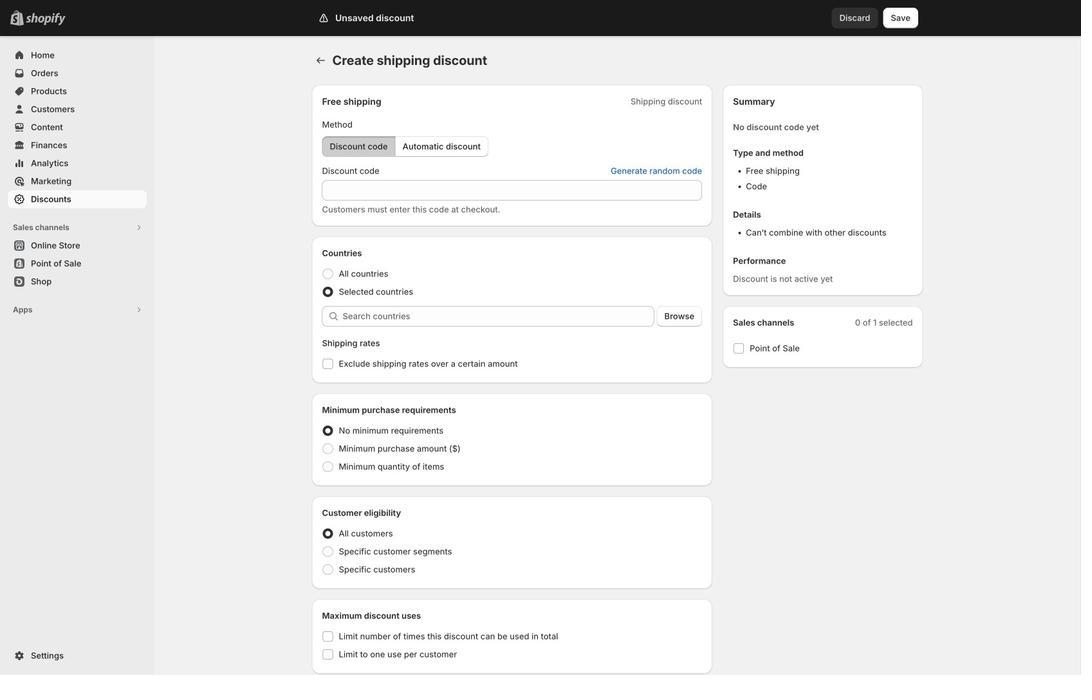 Task type: locate. For each thing, give the bounding box(es) containing it.
Search countries text field
[[343, 306, 654, 327]]

None text field
[[322, 180, 702, 201]]

shopify image
[[26, 13, 66, 26]]



Task type: vqa. For each thing, say whether or not it's contained in the screenshot.
Shopify image on the left top of the page
yes



